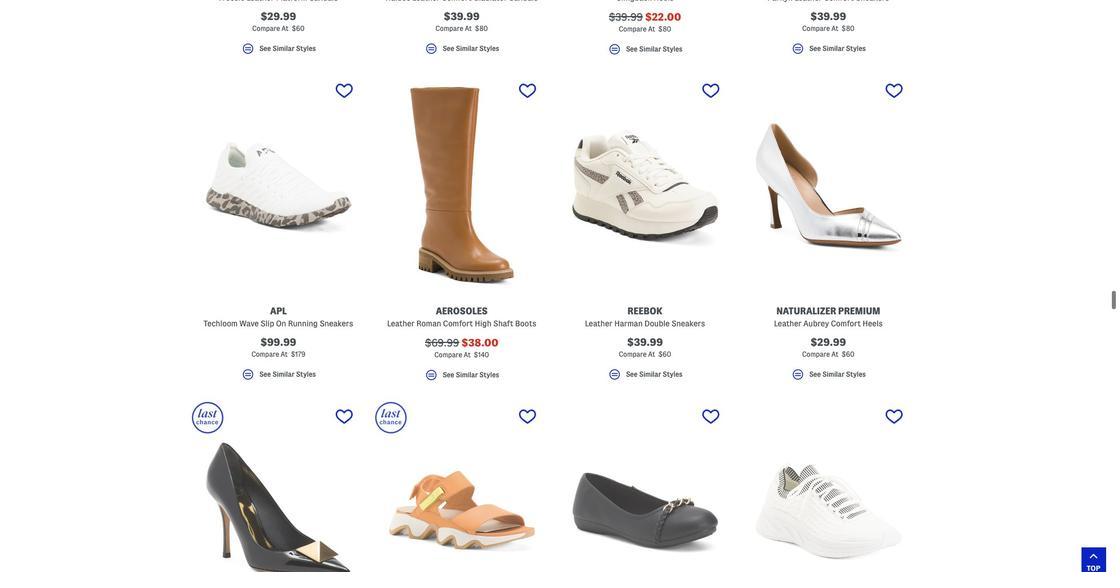 Task type: vqa. For each thing, say whether or not it's contained in the screenshot.
Techloom
yes



Task type: locate. For each thing, give the bounding box(es) containing it.
0 horizontal spatial $39.99 compare at              $80
[[436, 11, 488, 32]]

styles inside the french connection slingback heels compare at              $80 element
[[663, 45, 683, 53]]

2 sneakers from the left
[[672, 319, 705, 328]]

see similar styles inside born haidee leather comfort gladiator sandals $39.99 compare at              $80 element
[[443, 45, 499, 52]]

see similar styles
[[259, 45, 316, 52], [443, 45, 499, 52], [809, 45, 866, 52], [626, 45, 683, 53], [259, 371, 316, 378], [626, 371, 683, 378], [809, 371, 866, 378], [443, 371, 499, 379]]

reebok leather harman double sneakers $39.99 compare at              $60 element
[[559, 76, 732, 386]]

$99.99 compare at              $179
[[251, 337, 305, 358]]

2 leather from the left
[[585, 319, 613, 328]]

1 vertical spatial $29.99 compare at              $60
[[802, 337, 855, 358]]

shaft
[[493, 319, 513, 328]]

see
[[259, 45, 271, 52], [443, 45, 454, 52], [809, 45, 821, 52], [626, 45, 638, 53], [259, 371, 271, 378], [626, 371, 638, 378], [809, 371, 821, 378], [443, 371, 454, 379]]

1 horizontal spatial sneakers
[[672, 319, 705, 328]]

see similar styles inside the french connection slingback heels compare at              $80 element
[[626, 45, 683, 53]]

$39.99 compare at              $80 for born haidee leather comfort gladiator sandals $39.99 compare at              $80 element
[[436, 11, 488, 32]]

compare
[[252, 24, 280, 32], [436, 24, 463, 32], [802, 24, 830, 32], [619, 25, 647, 32], [251, 350, 279, 358], [619, 350, 647, 358], [802, 350, 830, 358], [434, 351, 462, 358]]

leather left roman
[[387, 319, 415, 328]]

leather
[[387, 319, 415, 328], [585, 319, 613, 328], [774, 319, 802, 328]]

2 horizontal spatial $60
[[842, 350, 855, 358]]

see similar styles inside aerosoles leather roman comfort high shaft boots compare at              $140 element
[[443, 371, 499, 379]]

french connection slingback heels compare at              $80 element
[[559, 0, 732, 61]]

similar inside the apl techloom wave slip on running sneakers $99.99 compare at              $179 element
[[273, 371, 295, 378]]

2 horizontal spatial $80
[[842, 24, 855, 32]]

1 comfort from the left
[[443, 319, 473, 328]]

similar inside vince camuto freesie leather platform sandals $29.99 compare at              $60 element
[[273, 45, 295, 52]]

see inside aerosoles leather roman comfort high shaft boots compare at              $140 element
[[443, 371, 454, 379]]

sneakers right running
[[320, 319, 353, 328]]

see inside born haidee leather comfort gladiator sandals $39.99 compare at              $80 element
[[443, 45, 454, 52]]

1 horizontal spatial $29.99
[[811, 337, 846, 348]]

on
[[276, 319, 286, 328]]

see inside sofft parkyn leather comfort sneakers $39.99 compare at              $80 element
[[809, 45, 821, 52]]

3 leather from the left
[[774, 319, 802, 328]]

top
[[1087, 564, 1101, 572]]

2 horizontal spatial leather
[[774, 319, 802, 328]]

0 horizontal spatial $60
[[292, 24, 305, 32]]

$80 inside $39.99 $22.00 compare at              $80
[[658, 25, 671, 32]]

leather harman double sneakers image
[[559, 76, 732, 293]]

$60 inside "element"
[[842, 350, 855, 358]]

aubrey
[[804, 319, 829, 328]]

$179
[[291, 350, 305, 358]]

harman
[[615, 319, 643, 328]]

1 horizontal spatial $29.99 compare at              $60
[[802, 337, 855, 358]]

see similar styles button
[[192, 42, 365, 60], [375, 42, 548, 60], [742, 42, 915, 60], [559, 42, 732, 61], [192, 368, 365, 386], [559, 368, 732, 386], [742, 368, 915, 386], [375, 368, 548, 387]]

leather left harman
[[585, 319, 613, 328]]

0 vertical spatial $29.99
[[261, 11, 296, 22]]

2 $39.99 compare at              $80 from the left
[[802, 11, 855, 32]]

0 horizontal spatial $80
[[475, 24, 488, 32]]

$60 inside $39.99 compare at              $60
[[658, 350, 671, 358]]

$22.00
[[645, 11, 681, 22]]

sneakers
[[320, 319, 353, 328], [672, 319, 705, 328]]

1 leather from the left
[[387, 319, 415, 328]]

styles inside vince camuto freesie leather platform sandals $29.99 compare at              $60 element
[[296, 45, 316, 52]]

$39.99 compare at              $80 for sofft parkyn leather comfort sneakers $39.99 compare at              $80 element
[[802, 11, 855, 32]]

1 horizontal spatial comfort
[[831, 319, 861, 328]]

comfort down "premium"
[[831, 319, 861, 328]]

$29.99 compare at              $60 inside "element"
[[802, 337, 855, 358]]

styles
[[296, 45, 316, 52], [480, 45, 499, 52], [846, 45, 866, 52], [663, 45, 683, 53], [296, 371, 316, 378], [663, 371, 683, 378], [846, 371, 866, 378], [480, 371, 499, 379]]

see inside the french connection slingback heels compare at              $80 element
[[626, 45, 638, 53]]

similar inside reebok leather harman double sneakers $39.99 compare at              $60 element
[[639, 371, 661, 378]]

comfort
[[443, 319, 473, 328], [831, 319, 861, 328]]

1 sneakers from the left
[[320, 319, 353, 328]]

sneakers right 'double' at right
[[672, 319, 705, 328]]

0 horizontal spatial sneakers
[[320, 319, 353, 328]]

$60
[[292, 24, 305, 32], [658, 350, 671, 358], [842, 350, 855, 358]]

$69.99
[[425, 337, 459, 348]]

0 horizontal spatial leather
[[387, 319, 415, 328]]

1 horizontal spatial leather
[[585, 319, 613, 328]]

styles inside reebok leather harman double sneakers $39.99 compare at              $60 element
[[663, 371, 683, 378]]

0 horizontal spatial $29.99 compare at              $60
[[252, 11, 305, 32]]

1 horizontal spatial $39.99 compare at              $80
[[802, 11, 855, 32]]

2 comfort from the left
[[831, 319, 861, 328]]

$39.99 for sofft parkyn leather comfort sneakers $39.99 compare at              $80 element
[[811, 11, 846, 22]]

similar
[[273, 45, 295, 52], [456, 45, 478, 52], [823, 45, 845, 52], [639, 45, 661, 53], [273, 371, 295, 378], [639, 371, 661, 378], [823, 371, 845, 378], [456, 371, 478, 379]]

1 vertical spatial $29.99
[[811, 337, 846, 348]]

styles inside the apl techloom wave slip on running sneakers $99.99 compare at              $179 element
[[296, 371, 316, 378]]

born haidee leather comfort gladiator sandals $39.99 compare at              $80 element
[[375, 0, 548, 60]]

aerosoles leather roman comfort high shaft boots compare at              $140 element
[[375, 76, 548, 387]]

techloom
[[204, 319, 238, 328]]

styles inside sofft parkyn leather comfort sneakers $39.99 compare at              $80 element
[[846, 45, 866, 52]]

$39.99 compare at              $80
[[436, 11, 488, 32], [802, 11, 855, 32]]

see similar styles inside vince camuto freesie leather platform sandals $29.99 compare at              $60 element
[[259, 45, 316, 52]]

1 $39.99 compare at              $80 from the left
[[436, 11, 488, 32]]

naturalizer premium leather aubrey comfort heels $29.99 compare at              $60 element
[[742, 76, 915, 386]]

$38.00
[[462, 337, 499, 348]]

see similar styles inside sofft parkyn leather comfort sneakers $39.99 compare at              $80 element
[[809, 45, 866, 52]]

$39.99 for the french connection slingback heels compare at              $80 element
[[609, 11, 643, 22]]

comfort down aerosoles
[[443, 319, 473, 328]]

see inside the apl techloom wave slip on running sneakers $99.99 compare at              $179 element
[[259, 371, 271, 378]]

0 vertical spatial $29.99 compare at              $60
[[252, 11, 305, 32]]

leather down naturalizer
[[774, 319, 802, 328]]

slip
[[261, 319, 274, 328]]

leather inside reebok leather harman double sneakers
[[585, 319, 613, 328]]

$39.99
[[444, 11, 480, 22], [811, 11, 846, 22], [609, 11, 643, 22], [627, 337, 663, 348]]

top link
[[1082, 548, 1106, 572]]

$39.99 inside $39.99 $22.00 compare at              $80
[[609, 11, 643, 22]]

$29.99
[[261, 11, 296, 22], [811, 337, 846, 348]]

$80
[[475, 24, 488, 32], [842, 24, 855, 32], [658, 25, 671, 32]]

$39.99 compare at              $60
[[619, 337, 671, 358]]

$80 for sofft parkyn leather comfort sneakers $39.99 compare at              $80 element
[[842, 24, 855, 32]]

1 horizontal spatial $60
[[658, 350, 671, 358]]

double
[[645, 319, 670, 328]]

0 horizontal spatial comfort
[[443, 319, 473, 328]]

leather inside aerosoles leather roman comfort high shaft boots
[[387, 319, 415, 328]]

1 horizontal spatial $80
[[658, 25, 671, 32]]

$29.99 compare at              $60
[[252, 11, 305, 32], [802, 337, 855, 358]]



Task type: describe. For each thing, give the bounding box(es) containing it.
premium
[[838, 306, 880, 316]]

$99.99
[[261, 337, 296, 348]]

similar inside the french connection slingback heels compare at              $80 element
[[639, 45, 661, 53]]

aerosoles
[[436, 306, 488, 316]]

$60 for $39.99
[[658, 350, 671, 358]]

$140
[[474, 351, 489, 358]]

naturalizer premium leather aubrey comfort heels
[[774, 306, 883, 328]]

$39.99 inside $39.99 compare at              $60
[[627, 337, 663, 348]]

similar inside sofft parkyn leather comfort sneakers $39.99 compare at              $80 element
[[823, 45, 845, 52]]

comfort inside aerosoles leather roman comfort high shaft boots
[[443, 319, 473, 328]]

$39.99 for born haidee leather comfort gladiator sandals $39.99 compare at              $80 element
[[444, 11, 480, 22]]

similar inside naturalizer premium leather aubrey comfort heels $29.99 compare at              $60 "element"
[[823, 371, 845, 378]]

styles inside born haidee leather comfort gladiator sandals $39.99 compare at              $80 element
[[480, 45, 499, 52]]

see inside reebok leather harman double sneakers $39.99 compare at              $60 element
[[626, 371, 638, 378]]

similar inside aerosoles leather roman comfort high shaft boots compare at              $140 element
[[456, 371, 478, 379]]

wave
[[239, 319, 259, 328]]

vince camuto freesie leather platform sandals $29.99 compare at              $60 element
[[192, 0, 365, 60]]

leather for $69.99
[[387, 319, 415, 328]]

leather roman comfort high shaft boots image
[[375, 76, 548, 293]]

techloom wave slip on running sneakers image
[[192, 76, 365, 293]]

aerosoles leather roman comfort high shaft boots
[[387, 306, 536, 328]]

$69.99 $38.00 compare at              $140
[[425, 337, 499, 358]]

compare inside $39.99 $22.00 compare at              $80
[[619, 25, 647, 32]]

see inside naturalizer premium leather aubrey comfort heels $29.99 compare at              $60 "element"
[[809, 371, 821, 378]]

sneakers inside reebok leather harman double sneakers
[[672, 319, 705, 328]]

roman
[[417, 319, 441, 328]]

reebok leather harman double sneakers
[[585, 306, 705, 328]]

$29.99 inside "element"
[[811, 337, 846, 348]]

sneakers inside apl techloom wave slip on running sneakers
[[320, 319, 353, 328]]

see similar styles inside naturalizer premium leather aubrey comfort heels $29.99 compare at              $60 "element"
[[809, 371, 866, 378]]

leather for $39.99
[[585, 319, 613, 328]]

compare inside $39.99 compare at              $60
[[619, 350, 647, 358]]

leather aubrey comfort heels image
[[742, 76, 915, 293]]

0 horizontal spatial $29.99
[[261, 11, 296, 22]]

$80 for born haidee leather comfort gladiator sandals $39.99 compare at              $80 element
[[475, 24, 488, 32]]

see inside vince camuto freesie leather platform sandals $29.99 compare at              $60 element
[[259, 45, 271, 52]]

similar inside born haidee leather comfort gladiator sandals $39.99 compare at              $80 element
[[456, 45, 478, 52]]

high
[[475, 319, 492, 328]]

$60 for $29.99
[[842, 350, 855, 358]]

boots
[[515, 319, 536, 328]]

see similar styles inside the apl techloom wave slip on running sneakers $99.99 compare at              $179 element
[[259, 371, 316, 378]]

naturalizer
[[777, 306, 836, 316]]

styles inside naturalizer premium leather aubrey comfort heels $29.99 compare at              $60 "element"
[[846, 371, 866, 378]]

running
[[288, 319, 318, 328]]

compare inside "element"
[[802, 350, 830, 358]]

heels
[[863, 319, 883, 328]]

comfort inside naturalizer premium leather aubrey comfort heels
[[831, 319, 861, 328]]

styles inside aerosoles leather roman comfort high shaft boots compare at              $140 element
[[480, 371, 499, 379]]

compare inside $69.99 $38.00 compare at              $140
[[434, 351, 462, 358]]

sofft parkyn leather comfort sneakers $39.99 compare at              $80 element
[[742, 0, 915, 60]]

apl techloom wave slip on running sneakers
[[204, 306, 353, 328]]

see similar styles inside reebok leather harman double sneakers $39.99 compare at              $60 element
[[626, 371, 683, 378]]

$39.99 $22.00 compare at              $80
[[609, 11, 681, 32]]

compare inside the $99.99 compare at              $179
[[251, 350, 279, 358]]

reebok
[[628, 306, 663, 316]]

apl
[[270, 306, 287, 316]]

apl techloom wave slip on running sneakers $99.99 compare at              $179 element
[[192, 76, 365, 386]]

leather inside naturalizer premium leather aubrey comfort heels
[[774, 319, 802, 328]]



